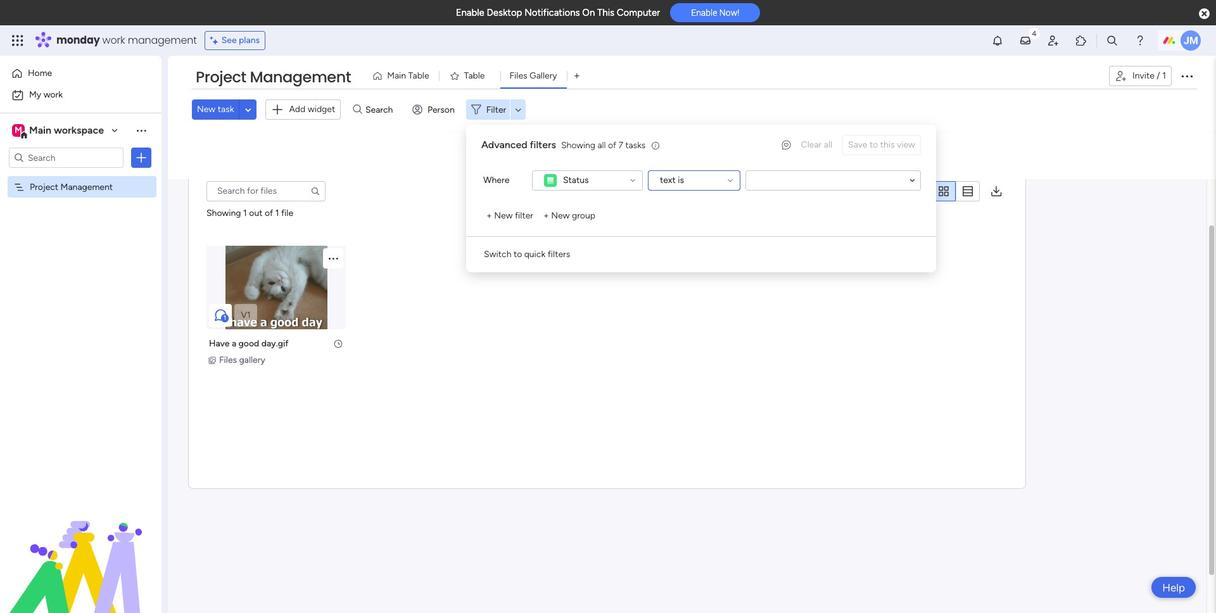 Task type: vqa. For each thing, say whether or not it's contained in the screenshot.
the bottommost Public board image
no



Task type: describe. For each thing, give the bounding box(es) containing it.
clear all button
[[796, 135, 838, 155]]

have a good day.gif
[[209, 338, 289, 349]]

advanced filters showing all of 7 tasks
[[482, 139, 646, 151]]

filter
[[486, 104, 506, 115]]

filters inside button
[[548, 249, 570, 260]]

enable for enable now!
[[691, 8, 718, 18]]

project management inside list box
[[30, 181, 113, 192]]

work for monday
[[102, 33, 125, 48]]

gallery
[[530, 70, 557, 81]]

clear all
[[801, 139, 833, 150]]

monday
[[56, 33, 100, 48]]

new for + new group
[[551, 210, 570, 221]]

new task button
[[192, 100, 239, 120]]

add view image
[[574, 71, 580, 81]]

showing inside main content
[[207, 208, 241, 219]]

of inside advanced filters showing all of 7 tasks
[[608, 140, 617, 150]]

help image
[[1134, 34, 1147, 47]]

this
[[597, 7, 615, 18]]

help button
[[1152, 577, 1196, 598]]

my work link
[[8, 85, 154, 105]]

0 vertical spatial filters
[[530, 139, 556, 151]]

desktop
[[487, 7, 522, 18]]

group
[[572, 210, 596, 221]]

select product image
[[11, 34, 24, 47]]

files for files gallery
[[219, 355, 237, 366]]

widget
[[308, 104, 335, 115]]

management inside field
[[250, 67, 351, 87]]

status
[[563, 175, 589, 186]]

invite
[[1133, 70, 1155, 81]]

all inside advanced filters showing all of 7 tasks
[[598, 140, 606, 150]]

task
[[218, 104, 234, 115]]

advanced
[[482, 139, 528, 151]]

main table
[[387, 70, 429, 81]]

all inside button
[[824, 139, 833, 150]]

+ for + new filter
[[487, 210, 492, 221]]

lottie animation image
[[0, 485, 162, 613]]

+ new group
[[544, 210, 596, 221]]

arrow down image
[[511, 102, 526, 117]]

1 left 'out'
[[243, 208, 247, 219]]

to for switch
[[514, 249, 522, 260]]

management
[[128, 33, 197, 48]]

notifications image
[[992, 34, 1004, 47]]

Project Management field
[[193, 67, 354, 88]]

Search in workspace field
[[27, 150, 106, 165]]

+ for + new group
[[544, 210, 549, 221]]

table inside button
[[408, 70, 429, 81]]

text
[[660, 175, 676, 186]]

project management list box
[[0, 173, 162, 368]]

new for + new filter
[[494, 210, 513, 221]]

save to this view
[[848, 139, 916, 150]]

see plans
[[222, 35, 260, 46]]

a
[[232, 338, 236, 349]]

my
[[29, 89, 41, 100]]

workspace options image
[[135, 124, 148, 137]]

enable desktop notifications on this computer
[[456, 7, 660, 18]]

home
[[28, 68, 52, 79]]

table button
[[439, 66, 500, 86]]

home link
[[8, 63, 154, 84]]

gallery layout group
[[932, 181, 980, 201]]

search image
[[310, 186, 321, 196]]

is
[[678, 175, 684, 186]]

help
[[1163, 581, 1185, 594]]

text is
[[660, 175, 684, 186]]

workspace image
[[12, 124, 25, 137]]

see
[[222, 35, 237, 46]]

table inside button
[[464, 70, 485, 81]]

switch to quick filters button
[[479, 245, 576, 265]]

monday marketplace image
[[1075, 34, 1088, 47]]

Search field
[[362, 101, 400, 119]]

files gallery button
[[207, 354, 269, 367]]

main table button
[[368, 66, 439, 86]]

angle down image
[[245, 105, 251, 115]]

monday work management
[[56, 33, 197, 48]]

dapulse close image
[[1199, 8, 1210, 20]]

see plans button
[[204, 31, 266, 50]]

none search field inside main content
[[207, 181, 326, 201]]

+ new filter
[[487, 210, 533, 221]]

invite / 1 button
[[1109, 66, 1172, 86]]

project inside project management field
[[196, 67, 246, 87]]

view
[[897, 139, 916, 150]]

management inside list box
[[61, 181, 113, 192]]

+ new filter button
[[482, 206, 539, 226]]

update feed image
[[1019, 34, 1032, 47]]

file actions image
[[327, 252, 340, 265]]

save
[[848, 139, 868, 150]]

main for main table
[[387, 70, 406, 81]]

computer
[[617, 7, 660, 18]]

tasks
[[626, 140, 646, 150]]

options image
[[135, 151, 148, 164]]

person
[[428, 104, 455, 115]]



Task type: locate. For each thing, give the bounding box(es) containing it.
2 all from the left
[[598, 140, 606, 150]]

add widget
[[289, 104, 335, 115]]

enable now! button
[[670, 3, 761, 22]]

1 horizontal spatial work
[[102, 33, 125, 48]]

option
[[0, 175, 162, 178]]

home option
[[8, 63, 154, 84]]

main inside the workspace selection element
[[29, 124, 51, 136]]

switch
[[484, 249, 512, 260]]

1 vertical spatial project
[[30, 181, 58, 192]]

new
[[197, 104, 216, 115], [494, 210, 513, 221], [551, 210, 570, 221]]

showing up status
[[561, 140, 596, 150]]

main right workspace icon
[[29, 124, 51, 136]]

to inside button
[[514, 249, 522, 260]]

showing inside advanced filters showing all of 7 tasks
[[561, 140, 596, 150]]

download image
[[990, 185, 1003, 197]]

0 horizontal spatial to
[[514, 249, 522, 260]]

0 horizontal spatial all
[[598, 140, 606, 150]]

1 table from the left
[[408, 70, 429, 81]]

of
[[608, 140, 617, 150], [265, 208, 273, 219]]

save to this view button
[[843, 135, 921, 155]]

0 horizontal spatial +
[[487, 210, 492, 221]]

to
[[870, 139, 878, 150], [514, 249, 522, 260]]

1 horizontal spatial of
[[608, 140, 617, 150]]

1 horizontal spatial showing
[[561, 140, 596, 150]]

switch to quick filters
[[484, 249, 570, 260]]

filters right quick
[[548, 249, 570, 260]]

person button
[[407, 100, 462, 120]]

good
[[239, 338, 259, 349]]

filters right advanced
[[530, 139, 556, 151]]

lottie animation element
[[0, 485, 162, 613]]

0 horizontal spatial enable
[[456, 7, 485, 18]]

work right my
[[43, 89, 63, 100]]

v2 user feedback image
[[782, 138, 791, 152]]

new left task
[[197, 104, 216, 115]]

files gallery
[[219, 355, 265, 366]]

project
[[196, 67, 246, 87], [30, 181, 58, 192]]

showing
[[561, 140, 596, 150], [207, 208, 241, 219]]

1 vertical spatial management
[[61, 181, 113, 192]]

where
[[483, 175, 510, 186]]

quick
[[524, 249, 546, 260]]

project down search in workspace field on the left of page
[[30, 181, 58, 192]]

1 vertical spatial main
[[29, 124, 51, 136]]

1
[[1163, 70, 1166, 81], [243, 208, 247, 219], [275, 208, 279, 219], [224, 314, 226, 322]]

1 vertical spatial files
[[219, 355, 237, 366]]

to left this
[[870, 139, 878, 150]]

1 vertical spatial of
[[265, 208, 273, 219]]

new inside + new group button
[[551, 210, 570, 221]]

this
[[880, 139, 895, 150]]

my work
[[29, 89, 63, 100]]

1 horizontal spatial +
[[544, 210, 549, 221]]

0 vertical spatial main
[[387, 70, 406, 81]]

showing 1 out of 1 file
[[207, 208, 293, 219]]

v2 search image
[[353, 103, 362, 117]]

1 horizontal spatial files
[[510, 70, 528, 81]]

filter button
[[466, 100, 526, 120]]

main
[[387, 70, 406, 81], [29, 124, 51, 136]]

0 horizontal spatial project
[[30, 181, 58, 192]]

of right 'out'
[[265, 208, 273, 219]]

all left 7
[[598, 140, 606, 150]]

add
[[289, 104, 306, 115]]

enable now!
[[691, 8, 740, 18]]

invite / 1
[[1133, 70, 1166, 81]]

gallery
[[239, 355, 265, 366]]

work
[[102, 33, 125, 48], [43, 89, 63, 100]]

new inside the new task button
[[197, 104, 216, 115]]

main content
[[168, 124, 1216, 613]]

workspace
[[54, 124, 104, 136]]

0 horizontal spatial table
[[408, 70, 429, 81]]

1 all from the left
[[824, 139, 833, 150]]

0 vertical spatial to
[[870, 139, 878, 150]]

+ right 'filter' at left top
[[544, 210, 549, 221]]

1 horizontal spatial project
[[196, 67, 246, 87]]

files down the a
[[219, 355, 237, 366]]

1 horizontal spatial all
[[824, 139, 833, 150]]

to for save
[[870, 139, 878, 150]]

/
[[1157, 70, 1161, 81]]

day.gif
[[262, 338, 289, 349]]

1 vertical spatial work
[[43, 89, 63, 100]]

0 vertical spatial management
[[250, 67, 351, 87]]

search everything image
[[1106, 34, 1119, 47]]

enable for enable desktop notifications on this computer
[[456, 7, 485, 18]]

management
[[250, 67, 351, 87], [61, 181, 113, 192]]

enable inside button
[[691, 8, 718, 18]]

notifications
[[525, 7, 580, 18]]

filter
[[515, 210, 533, 221]]

project inside project management list box
[[30, 181, 58, 192]]

enable left desktop
[[456, 7, 485, 18]]

jeremy miller image
[[1181, 30, 1201, 51]]

all right the clear
[[824, 139, 833, 150]]

to inside button
[[870, 139, 878, 150]]

1 vertical spatial filters
[[548, 249, 570, 260]]

4 image
[[1029, 26, 1040, 40]]

1 horizontal spatial enable
[[691, 8, 718, 18]]

workspace selection element
[[12, 123, 106, 139]]

invite members image
[[1047, 34, 1060, 47]]

table up filter popup button
[[464, 70, 485, 81]]

0 vertical spatial of
[[608, 140, 617, 150]]

filters
[[530, 139, 556, 151], [548, 249, 570, 260]]

my work option
[[8, 85, 154, 105]]

1 left file
[[275, 208, 279, 219]]

files for files gallery
[[510, 70, 528, 81]]

showing left 'out'
[[207, 208, 241, 219]]

7
[[619, 140, 623, 150]]

main up search field
[[387, 70, 406, 81]]

1 right /
[[1163, 70, 1166, 81]]

2 + from the left
[[544, 210, 549, 221]]

1 inside "button"
[[1163, 70, 1166, 81]]

add widget button
[[266, 99, 341, 120]]

files inside main content
[[219, 355, 237, 366]]

main for main workspace
[[29, 124, 51, 136]]

files gallery button
[[500, 66, 567, 86]]

clear
[[801, 139, 822, 150]]

files gallery
[[510, 70, 557, 81]]

1 horizontal spatial main
[[387, 70, 406, 81]]

have
[[209, 338, 230, 349]]

0 horizontal spatial files
[[219, 355, 237, 366]]

1 vertical spatial showing
[[207, 208, 241, 219]]

0 horizontal spatial project management
[[30, 181, 113, 192]]

file
[[281, 208, 293, 219]]

files
[[510, 70, 528, 81], [219, 355, 237, 366]]

files left gallery
[[510, 70, 528, 81]]

0 vertical spatial work
[[102, 33, 125, 48]]

main workspace
[[29, 124, 104, 136]]

project management up add
[[196, 67, 351, 87]]

enable
[[456, 7, 485, 18], [691, 8, 718, 18]]

1 vertical spatial project management
[[30, 181, 113, 192]]

table up person popup button
[[408, 70, 429, 81]]

work right monday
[[102, 33, 125, 48]]

+ inside + new filter button
[[487, 210, 492, 221]]

+ inside + new group button
[[544, 210, 549, 221]]

0 vertical spatial files
[[510, 70, 528, 81]]

out
[[249, 208, 263, 219]]

project management down search in workspace field on the left of page
[[30, 181, 113, 192]]

+ new group button
[[539, 206, 601, 226]]

enable left now!
[[691, 8, 718, 18]]

project management
[[196, 67, 351, 87], [30, 181, 113, 192]]

0 horizontal spatial main
[[29, 124, 51, 136]]

2 table from the left
[[464, 70, 485, 81]]

1 horizontal spatial project management
[[196, 67, 351, 87]]

on
[[582, 7, 595, 18]]

1 left v1
[[224, 314, 226, 322]]

work inside option
[[43, 89, 63, 100]]

1 horizontal spatial management
[[250, 67, 351, 87]]

plans
[[239, 35, 260, 46]]

all
[[824, 139, 833, 150], [598, 140, 606, 150]]

now!
[[720, 8, 740, 18]]

1 horizontal spatial new
[[494, 210, 513, 221]]

+ left 'filter' at left top
[[487, 210, 492, 221]]

main content containing showing 1 out of 1 file
[[168, 124, 1216, 613]]

0 horizontal spatial of
[[265, 208, 273, 219]]

of inside main content
[[265, 208, 273, 219]]

1 + from the left
[[487, 210, 492, 221]]

new left 'filter' at left top
[[494, 210, 513, 221]]

1 horizontal spatial to
[[870, 139, 878, 150]]

new task
[[197, 104, 234, 115]]

v1
[[241, 310, 251, 321]]

table
[[408, 70, 429, 81], [464, 70, 485, 81]]

main inside button
[[387, 70, 406, 81]]

+
[[487, 210, 492, 221], [544, 210, 549, 221]]

0 horizontal spatial work
[[43, 89, 63, 100]]

management down search in workspace field on the left of page
[[61, 181, 113, 192]]

0 vertical spatial showing
[[561, 140, 596, 150]]

Search for files search field
[[207, 181, 326, 201]]

management up add
[[250, 67, 351, 87]]

new left group
[[551, 210, 570, 221]]

1 vertical spatial to
[[514, 249, 522, 260]]

options image
[[1180, 68, 1195, 84]]

new inside + new filter button
[[494, 210, 513, 221]]

of left 7
[[608, 140, 617, 150]]

0 vertical spatial project management
[[196, 67, 351, 87]]

project management inside field
[[196, 67, 351, 87]]

work for my
[[43, 89, 63, 100]]

0 horizontal spatial management
[[61, 181, 113, 192]]

1 horizontal spatial table
[[464, 70, 485, 81]]

0 horizontal spatial showing
[[207, 208, 241, 219]]

0 horizontal spatial new
[[197, 104, 216, 115]]

2 horizontal spatial new
[[551, 210, 570, 221]]

project up task
[[196, 67, 246, 87]]

to left quick
[[514, 249, 522, 260]]

0 vertical spatial project
[[196, 67, 246, 87]]

None search field
[[207, 181, 326, 201]]

m
[[15, 125, 22, 136]]



